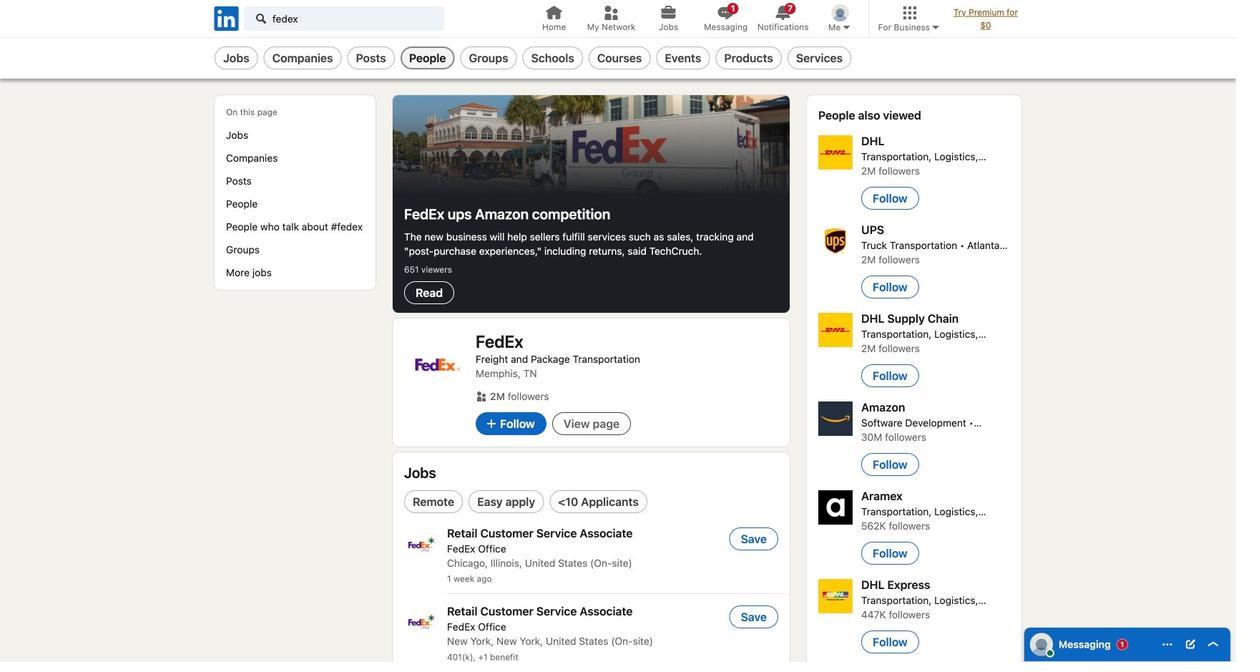 Task type: describe. For each thing, give the bounding box(es) containing it.
linkedin image
[[212, 4, 241, 33]]

search suggestions element
[[807, 95, 1022, 662]]

fedex image
[[404, 333, 467, 396]]

amazon image
[[819, 402, 853, 436]]

0 horizontal spatial teddy rothschild image
[[832, 4, 849, 21]]

aramex image
[[819, 490, 853, 525]]

for business image
[[931, 21, 942, 33]]

1 vertical spatial teddy rothschild image
[[1031, 633, 1054, 656]]

retail customer service associate image
[[404, 528, 439, 562]]



Task type: locate. For each thing, give the bounding box(es) containing it.
linkedin image
[[212, 4, 241, 33]]

retail customer service associate image
[[404, 605, 439, 639]]

small image
[[841, 21, 853, 33]]

Search text field
[[244, 6, 445, 31]]

0 vertical spatial teddy rothschild image
[[832, 4, 849, 21]]

dhl express image
[[819, 579, 853, 613]]

ups image
[[819, 224, 853, 258]]

1 horizontal spatial teddy rothschild image
[[1031, 633, 1054, 656]]

dhl image
[[819, 135, 853, 170]]

teddy rothschild image
[[832, 4, 849, 21], [1031, 633, 1054, 656]]

open messenger dropdown menu image
[[1163, 639, 1174, 650]]

dhl supply chain image
[[819, 313, 853, 347]]



Task type: vqa. For each thing, say whether or not it's contained in the screenshot.
first retail customer service associate icon from the bottom
yes



